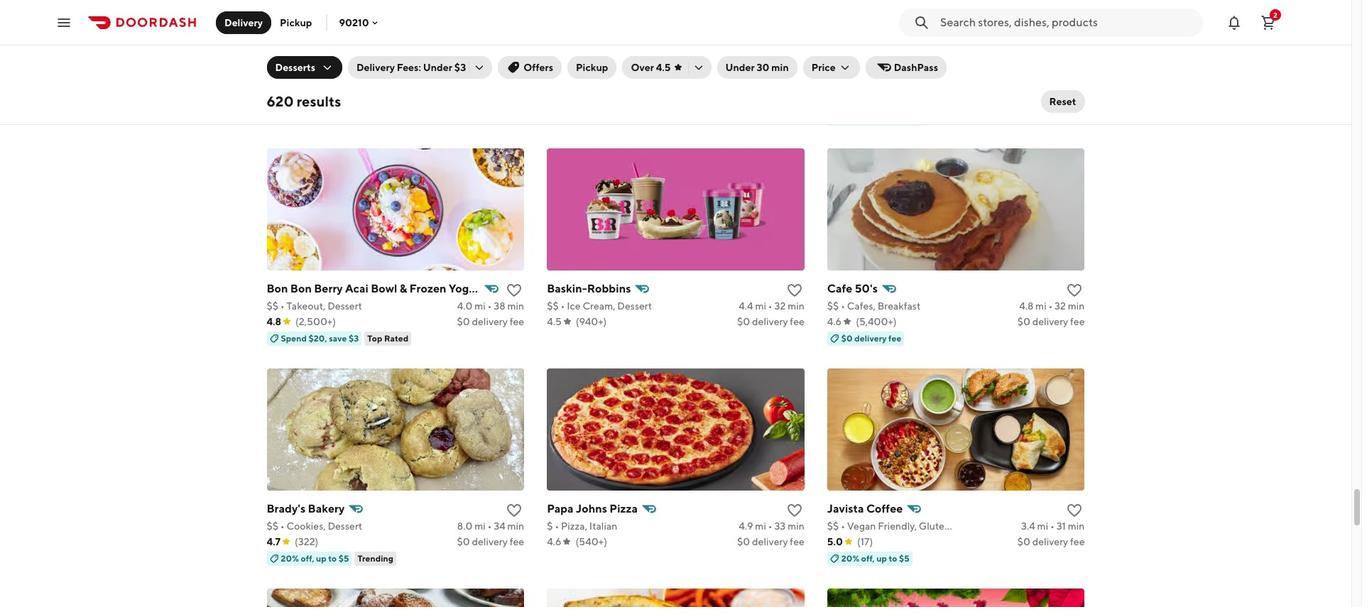 Task type: describe. For each thing, give the bounding box(es) containing it.
javista coffee
[[827, 502, 903, 515]]

min inside trejo's coffee & donuts 4.2 mi • 32 min $​0 delivery fee spend $35, save $5
[[1068, 80, 1085, 91]]

brady's bakery
[[267, 502, 345, 515]]

click to add this store to your saved list image for baskin-robbins
[[786, 282, 803, 299]]

cookies,
[[287, 520, 326, 532]]

cream,
[[583, 300, 616, 312]]

1 under from the left
[[423, 62, 452, 73]]

620 results
[[267, 93, 341, 109]]

offers button
[[498, 56, 562, 79]]

pizza,
[[561, 520, 587, 532]]

2 off, from the left
[[862, 553, 875, 564]]

reset
[[1050, 96, 1077, 107]]

over
[[631, 62, 654, 73]]

$​0 for cafe 50's
[[1018, 316, 1031, 327]]

berry
[[314, 282, 343, 295]]

2
[[1274, 10, 1278, 19]]

1 20% from the left
[[281, 553, 299, 564]]

cafes,
[[847, 300, 876, 312]]

mi inside trejo's coffee & donuts 4.2 mi • 32 min $​0 delivery fee spend $35, save $5
[[1036, 80, 1047, 91]]

top rated
[[367, 333, 409, 344]]

8.0 mi • 34 min
[[457, 520, 524, 532]]

$​0 delivery fee for bon bon berry acai bowl & frozen yogurt
[[457, 316, 524, 327]]

4.4
[[739, 300, 753, 312]]

4.7
[[267, 536, 281, 547]]

(5,400+)
[[856, 316, 897, 327]]

acai
[[345, 282, 369, 295]]

4.6 for cafe 50's
[[827, 316, 842, 327]]

under 30 min
[[726, 62, 789, 73]]

click to add this store to your saved list image for bon bon berry acai bowl & frozen yogurt
[[506, 282, 523, 299]]

fee inside trejo's coffee & donuts 4.2 mi • 32 min $​0 delivery fee spend $35, save $5
[[1071, 96, 1085, 107]]

3.4
[[1022, 520, 1036, 532]]

brady's
[[267, 502, 306, 515]]

34
[[494, 520, 506, 532]]

papa
[[547, 502, 574, 515]]

$​0 delivery fee for brady's bakery
[[457, 536, 524, 547]]

$20,
[[309, 333, 327, 344]]

32 for baskin-robbins
[[775, 300, 786, 312]]

dessert for bon
[[328, 300, 362, 312]]

$$ • cookies, dessert
[[267, 520, 362, 532]]

over 4.5
[[631, 62, 671, 73]]

price
[[812, 62, 836, 73]]

$5 inside trejo's coffee & donuts 4.2 mi • 32 min $​0 delivery fee spend $35, save $5
[[909, 113, 919, 123]]

day
[[564, 62, 585, 75]]

4.8 for 4.8 mi • 32 min
[[1019, 300, 1034, 312]]

over 4.5 button
[[623, 56, 711, 79]]

spend inside trejo's coffee & donuts 4.2 mi • 32 min $​0 delivery fee spend $35, save $5
[[842, 113, 868, 123]]

(540+)
[[576, 536, 607, 547]]

0 horizontal spatial pickup
[[280, 17, 312, 28]]

90210
[[339, 17, 369, 28]]

spend $20, save $3
[[281, 333, 359, 344]]

$3 for spend $20, save $3
[[349, 333, 359, 344]]

delivery for brady's bakery
[[472, 536, 508, 547]]

2 button
[[1254, 8, 1283, 37]]

2 bon from the left
[[290, 282, 312, 295]]

31
[[1057, 520, 1066, 532]]

$​0 for javista coffee
[[1018, 536, 1031, 547]]

all
[[547, 62, 562, 75]]

$5 down the $$ • vegan friendly, gluten-free
[[899, 553, 910, 564]]

3 items, open order cart image
[[1260, 14, 1277, 31]]

burgers,
[[287, 80, 324, 91]]

3.4 mi • 31 min
[[1022, 520, 1085, 532]]

javista
[[827, 502, 864, 515]]

min for brady's bakery
[[508, 520, 524, 532]]

delivery fees: under $3
[[357, 62, 466, 73]]

• inside trejo's coffee & donuts 4.2 mi • 32 min $​0 delivery fee spend $35, save $5
[[1049, 80, 1053, 91]]

trending
[[358, 553, 394, 564]]

friendly,
[[878, 520, 917, 532]]

donuts
[[913, 62, 952, 75]]

4.8 mi • 32 min
[[1019, 300, 1085, 312]]

delivery for delivery
[[224, 17, 263, 28]]

min for baskin-robbins
[[788, 300, 805, 312]]

1 to from the left
[[328, 553, 337, 564]]

min inside button
[[772, 62, 789, 73]]

$
[[547, 520, 553, 532]]

dashpass button
[[866, 56, 947, 79]]

1 off, from the left
[[301, 553, 314, 564]]

4.0 mi • 38 min
[[457, 300, 524, 312]]

notification bell image
[[1226, 14, 1243, 31]]

$​0 delivery fee for baskin-robbins
[[737, 316, 805, 327]]

dessert down robbins
[[618, 300, 652, 312]]

delivery button
[[216, 11, 271, 34]]

coffee for trejo's
[[864, 62, 901, 75]]

results
[[297, 93, 341, 109]]

$5 left trending
[[339, 553, 349, 564]]

takeout,
[[287, 300, 326, 312]]

50's
[[855, 282, 878, 295]]

american
[[326, 80, 370, 91]]

$$ • ice cream, dessert
[[547, 300, 652, 312]]

min for bon bon berry acai bowl & frozen yogurt
[[508, 300, 524, 312]]

(17)
[[857, 536, 873, 547]]

gluten-
[[919, 520, 955, 532]]

fee for baskin-robbins
[[790, 316, 805, 327]]

vegan
[[847, 520, 876, 532]]

papa johns pizza
[[547, 502, 638, 515]]

robbins
[[587, 282, 631, 295]]

bakery
[[308, 502, 345, 515]]

min for cafe 50's
[[1068, 300, 1085, 312]]

fee for cafe 50's
[[1071, 316, 1085, 327]]

$​0 delivery fee for cafe 50's
[[1018, 316, 1085, 327]]

delivery for papa johns pizza
[[752, 536, 788, 547]]

fee for bon bon berry acai bowl & frozen yogurt
[[510, 316, 524, 327]]

click to add this store to your saved list image for papa johns pizza
[[786, 502, 803, 519]]

cafe 50's
[[827, 282, 878, 295]]

bowl
[[371, 282, 397, 295]]

$$ up 620 at the left top of the page
[[267, 80, 278, 91]]

min for papa johns pizza
[[788, 520, 805, 532]]

desserts button
[[267, 56, 342, 79]]

habit
[[330, 62, 359, 75]]

(322)
[[295, 536, 318, 547]]

$$ • vegan friendly, gluten-free
[[827, 520, 975, 532]]

$0 delivery fee
[[842, 333, 902, 344]]

32 inside trejo's coffee & donuts 4.2 mi • 32 min $​0 delivery fee spend $35, save $5
[[1055, 80, 1066, 91]]

$​0 for papa johns pizza
[[737, 536, 750, 547]]



Task type: vqa. For each thing, say whether or not it's contained in the screenshot.
'4.2'
yes



Task type: locate. For each thing, give the bounding box(es) containing it.
click to add this store to your saved list image up 3.4 mi • 31 min
[[1067, 502, 1084, 519]]

2 20% from the left
[[842, 553, 860, 564]]

$​0 delivery fee for javista coffee
[[1018, 536, 1085, 547]]

$$ left ice
[[547, 300, 559, 312]]

top
[[367, 333, 382, 344]]

& right "bowl"
[[400, 282, 407, 295]]

& inside trejo's coffee & donuts 4.2 mi • 32 min $​0 delivery fee spend $35, save $5
[[903, 62, 911, 75]]

$5 right $35,
[[909, 113, 919, 123]]

mi for bon bon berry acai bowl & frozen yogurt
[[475, 300, 486, 312]]

ice
[[567, 300, 581, 312]]

$​0 down the 4.8 mi • 32 min at the right of page
[[1018, 316, 1031, 327]]

1 bon from the left
[[267, 282, 288, 295]]

0 vertical spatial 4.5
[[656, 62, 671, 73]]

20%
[[281, 553, 299, 564], [842, 553, 860, 564]]

$​0 down 8.0
[[457, 536, 470, 547]]

yogurt
[[449, 282, 485, 295]]

1 vertical spatial delivery
[[357, 62, 395, 73]]

1 horizontal spatial spend
[[842, 113, 868, 123]]

1 horizontal spatial save
[[889, 113, 907, 123]]

(2,500+)
[[296, 316, 336, 327]]

delivery down (5,400+)
[[855, 333, 887, 344]]

delivery down 4.9 mi • 33 min
[[752, 536, 788, 547]]

0 horizontal spatial $3
[[349, 333, 359, 344]]

fee for javista coffee
[[1071, 536, 1085, 547]]

5.0
[[827, 536, 843, 547]]

all day baby
[[547, 62, 614, 75]]

dessert for bakery
[[328, 520, 362, 532]]

pickup button right all
[[568, 56, 617, 79]]

mi for baskin-robbins
[[755, 300, 766, 312]]

0 horizontal spatial up
[[316, 553, 327, 564]]

4.5 right over
[[656, 62, 671, 73]]

2 under from the left
[[726, 62, 755, 73]]

delivery down '8.0 mi • 34 min'
[[472, 536, 508, 547]]

click to add this store to your saved list image up 4.0 mi • 38 min
[[506, 282, 523, 299]]

click to add this store to your saved list image up the 4.8 mi • 32 min at the right of page
[[1067, 282, 1084, 299]]

delivery inside trejo's coffee & donuts 4.2 mi • 32 min $​0 delivery fee spend $35, save $5
[[1033, 96, 1069, 107]]

under inside button
[[726, 62, 755, 73]]

1 vertical spatial save
[[329, 333, 347, 344]]

save right $35,
[[889, 113, 907, 123]]

under 30 min button
[[717, 56, 798, 79]]

dessert
[[328, 300, 362, 312], [618, 300, 652, 312], [328, 520, 362, 532]]

0 vertical spatial 4.8
[[1019, 300, 1034, 312]]

1 vertical spatial pickup
[[576, 62, 608, 73]]

0 vertical spatial coffee
[[864, 62, 901, 75]]

30
[[757, 62, 770, 73]]

$​0 delivery fee down 4.0 mi • 38 min
[[457, 316, 524, 327]]

32 for cafe 50's
[[1055, 300, 1066, 312]]

4.6 down $
[[547, 536, 562, 547]]

up down (322)
[[316, 553, 327, 564]]

& left donuts
[[903, 62, 911, 75]]

delivery down 4.4 mi • 32 min on the right of page
[[752, 316, 788, 327]]

$5
[[909, 113, 919, 123], [339, 553, 349, 564], [899, 553, 910, 564]]

pickup
[[280, 17, 312, 28], [576, 62, 608, 73]]

click to add this store to your saved list image for javista coffee
[[1067, 502, 1084, 519]]

fee
[[1071, 96, 1085, 107], [510, 316, 524, 327], [790, 316, 805, 327], [1071, 316, 1085, 327], [889, 333, 902, 344], [510, 536, 524, 547], [790, 536, 805, 547], [1071, 536, 1085, 547]]

min for javista coffee
[[1068, 520, 1085, 532]]

free
[[955, 520, 975, 532]]

&
[[903, 62, 911, 75], [400, 282, 407, 295]]

johns
[[576, 502, 607, 515]]

4.5 inside the over 4.5 button
[[656, 62, 671, 73]]

cafe
[[827, 282, 853, 295]]

trejo's coffee & donuts 4.2 mi • 32 min $​0 delivery fee spend $35, save $5
[[827, 62, 1085, 123]]

rated
[[384, 333, 409, 344]]

offers
[[524, 62, 553, 73]]

mi for papa johns pizza
[[755, 520, 766, 532]]

1 horizontal spatial under
[[726, 62, 755, 73]]

2 to from the left
[[889, 553, 897, 564]]

4.0
[[457, 300, 473, 312]]

$​0 delivery fee down 4.4 mi • 32 min on the right of page
[[737, 316, 805, 327]]

1 horizontal spatial $3
[[454, 62, 466, 73]]

20% off, up to $5 down '(17)'
[[842, 553, 910, 564]]

baskin-
[[547, 282, 587, 295]]

$$ • takeout, dessert
[[267, 300, 362, 312]]

$$ down cafe
[[827, 300, 839, 312]]

spend left $35,
[[842, 113, 868, 123]]

delivery down the 4.8 mi • 32 min at the right of page
[[1033, 316, 1069, 327]]

4.4 mi • 32 min
[[739, 300, 805, 312]]

dessert down bakery
[[328, 520, 362, 532]]

coffee inside trejo's coffee & donuts 4.2 mi • 32 min $​0 delivery fee spend $35, save $5
[[864, 62, 901, 75]]

620
[[267, 93, 294, 109]]

click to add this store to your saved list image
[[786, 62, 803, 79], [506, 282, 523, 299], [506, 502, 523, 519], [786, 502, 803, 519]]

$$ for javista coffee
[[827, 520, 839, 532]]

$​0 down the 4.2
[[1018, 96, 1031, 107]]

(1,400+)
[[295, 96, 334, 107]]

coffee up "friendly,"
[[867, 502, 903, 515]]

4.8
[[1019, 300, 1034, 312], [267, 316, 281, 327]]

delivery down the 4.2
[[1033, 96, 1069, 107]]

under right fees:
[[423, 62, 452, 73]]

$$ for brady's bakery
[[267, 520, 278, 532]]

$3 left top
[[349, 333, 359, 344]]

delivery for bon bon berry acai bowl & frozen yogurt
[[472, 316, 508, 327]]

to down "friendly,"
[[889, 553, 897, 564]]

off, down '(17)'
[[862, 553, 875, 564]]

1 vertical spatial pickup button
[[568, 56, 617, 79]]

$$ for bon bon berry acai bowl & frozen yogurt
[[267, 300, 278, 312]]

33
[[775, 520, 786, 532]]

pickup right all
[[576, 62, 608, 73]]

coffee right trejo's
[[864, 62, 901, 75]]

pickup button
[[271, 11, 321, 34], [568, 56, 617, 79]]

$$ • cafes, breakfast
[[827, 300, 921, 312]]

fee for papa johns pizza
[[790, 536, 805, 547]]

8.0
[[457, 520, 473, 532]]

1 horizontal spatial &
[[903, 62, 911, 75]]

4.9
[[739, 520, 753, 532]]

$​0 down 3.4
[[1018, 536, 1031, 547]]

breakfast
[[878, 300, 921, 312]]

mi for javista coffee
[[1038, 520, 1049, 532]]

4.6
[[267, 96, 281, 107], [827, 316, 842, 327], [547, 536, 562, 547]]

32
[[1055, 80, 1066, 91], [775, 300, 786, 312], [1055, 300, 1066, 312]]

0 vertical spatial spend
[[842, 113, 868, 123]]

0 vertical spatial pickup button
[[271, 11, 321, 34]]

0 horizontal spatial &
[[400, 282, 407, 295]]

delivery down 3.4 mi • 31 min
[[1033, 536, 1069, 547]]

$$ left takeout,
[[267, 300, 278, 312]]

0 horizontal spatial spend
[[281, 333, 307, 344]]

save right $20,
[[329, 333, 347, 344]]

1 20% off, up to $5 from the left
[[281, 553, 349, 564]]

2 horizontal spatial 4.6
[[827, 316, 842, 327]]

off, down (322)
[[301, 553, 314, 564]]

20% down '(17)'
[[842, 553, 860, 564]]

open menu image
[[55, 14, 72, 31]]

$​0 down 4.9
[[737, 536, 750, 547]]

4.9 mi • 33 min
[[739, 520, 805, 532]]

Store search: begin typing to search for stores available on DoorDash text field
[[941, 15, 1195, 30]]

$$ • burgers, american
[[267, 80, 370, 91]]

0 vertical spatial &
[[903, 62, 911, 75]]

spend left $20,
[[281, 333, 307, 344]]

0 horizontal spatial bon
[[267, 282, 288, 295]]

0 horizontal spatial 4.6
[[267, 96, 281, 107]]

click to add this store to your saved list image left offers
[[506, 62, 523, 79]]

$$ up the 5.0
[[827, 520, 839, 532]]

0 horizontal spatial to
[[328, 553, 337, 564]]

$​0 down 4.4
[[737, 316, 750, 327]]

4.6 for papa johns pizza
[[547, 536, 562, 547]]

to down $$ • cookies, dessert
[[328, 553, 337, 564]]

click to add this store to your saved list image up 4.4 mi • 32 min on the right of page
[[786, 282, 803, 299]]

$​0 down 4.0
[[457, 316, 470, 327]]

0 vertical spatial 4.6
[[267, 96, 281, 107]]

$​0 delivery fee down the 4.8 mi • 32 min at the right of page
[[1018, 316, 1085, 327]]

$3 for delivery fees: under $3
[[454, 62, 466, 73]]

1 vertical spatial &
[[400, 282, 407, 295]]

delivery for javista coffee
[[1033, 536, 1069, 547]]

0 vertical spatial save
[[889, 113, 907, 123]]

$​0 delivery fee down '8.0 mi • 34 min'
[[457, 536, 524, 547]]

0 horizontal spatial delivery
[[224, 17, 263, 28]]

4.6 up '$0'
[[827, 316, 842, 327]]

0 vertical spatial delivery
[[224, 17, 263, 28]]

0 horizontal spatial 20%
[[281, 553, 299, 564]]

delivery for delivery fees: under $3
[[357, 62, 395, 73]]

1 horizontal spatial 4.6
[[547, 536, 562, 547]]

4.6 down desserts
[[267, 96, 281, 107]]

coffee for javista
[[867, 502, 903, 515]]

0 horizontal spatial under
[[423, 62, 452, 73]]

0 horizontal spatial save
[[329, 333, 347, 344]]

$​0 delivery fee down 3.4 mi • 31 min
[[1018, 536, 1085, 547]]

1 horizontal spatial up
[[877, 553, 887, 564]]

price button
[[803, 56, 860, 79]]

38
[[494, 300, 506, 312]]

$​0 for baskin-robbins
[[737, 316, 750, 327]]

0 vertical spatial $3
[[454, 62, 466, 73]]

delivery
[[224, 17, 263, 28], [357, 62, 395, 73]]

baby
[[587, 62, 614, 75]]

trejo's
[[827, 62, 862, 75]]

20% off, up to $5 down (322)
[[281, 553, 349, 564]]

0 horizontal spatial 4.8
[[267, 316, 281, 327]]

$​0 for brady's bakery
[[457, 536, 470, 547]]

$​0 delivery fee
[[457, 316, 524, 327], [737, 316, 805, 327], [1018, 316, 1085, 327], [457, 536, 524, 547], [737, 536, 805, 547], [1018, 536, 1085, 547]]

0 vertical spatial pickup
[[280, 17, 312, 28]]

1 vertical spatial 4.5
[[547, 316, 562, 327]]

4.8 for 4.8
[[267, 316, 281, 327]]

2 up from the left
[[877, 553, 887, 564]]

mi for brady's bakery
[[475, 520, 486, 532]]

1 horizontal spatial 20% off, up to $5
[[842, 553, 910, 564]]

$$ for cafe 50's
[[827, 300, 839, 312]]

$3 right fees:
[[454, 62, 466, 73]]

1 horizontal spatial bon
[[290, 282, 312, 295]]

delivery inside button
[[224, 17, 263, 28]]

4.5
[[656, 62, 671, 73], [547, 316, 562, 327]]

click to add this store to your saved list image for brady's bakery
[[506, 502, 523, 519]]

click to add this store to your saved list image
[[506, 62, 523, 79], [786, 282, 803, 299], [1067, 282, 1084, 299], [1067, 502, 1084, 519]]

delivery for baskin-robbins
[[752, 316, 788, 327]]

pizza
[[610, 502, 638, 515]]

1 horizontal spatial 4.8
[[1019, 300, 1034, 312]]

0 horizontal spatial 20% off, up to $5
[[281, 553, 349, 564]]

$​0 delivery fee down 4.9 mi • 33 min
[[737, 536, 805, 547]]

all day baby link
[[547, 59, 805, 111]]

(940+)
[[576, 316, 607, 327]]

$​0 delivery fee for papa johns pizza
[[737, 536, 805, 547]]

1 horizontal spatial delivery
[[357, 62, 395, 73]]

1 horizontal spatial pickup
[[576, 62, 608, 73]]

pickup button up desserts
[[271, 11, 321, 34]]

90210 button
[[339, 17, 380, 28]]

click to add this store to your saved list image up '8.0 mi • 34 min'
[[506, 502, 523, 519]]

1 horizontal spatial to
[[889, 553, 897, 564]]

delivery for cafe 50's
[[1033, 316, 1069, 327]]

0 horizontal spatial pickup button
[[271, 11, 321, 34]]

under left 30
[[726, 62, 755, 73]]

mi
[[1036, 80, 1047, 91], [475, 300, 486, 312], [755, 300, 766, 312], [1036, 300, 1047, 312], [475, 520, 486, 532], [755, 520, 766, 532], [1038, 520, 1049, 532]]

1 vertical spatial $3
[[349, 333, 359, 344]]

click to add this store to your saved list image up 4.9 mi • 33 min
[[786, 502, 803, 519]]

1 horizontal spatial 20%
[[842, 553, 860, 564]]

2 20% off, up to $5 from the left
[[842, 553, 910, 564]]

$$ for baskin-robbins
[[547, 300, 559, 312]]

1 vertical spatial spend
[[281, 333, 307, 344]]

save inside trejo's coffee & donuts 4.2 mi • 32 min $​0 delivery fee spend $35, save $5
[[889, 113, 907, 123]]

click to add this store to your saved list image for hamburger habit
[[506, 62, 523, 79]]

bon bon berry acai bowl & frozen yogurt
[[267, 282, 485, 295]]

dessert down acai
[[328, 300, 362, 312]]

1 vertical spatial 4.6
[[827, 316, 842, 327]]

0 horizontal spatial 4.5
[[547, 316, 562, 327]]

click to add this store to your saved list image left price
[[786, 62, 803, 79]]

1 horizontal spatial pickup button
[[568, 56, 617, 79]]

$​0 inside trejo's coffee & donuts 4.2 mi • 32 min $​0 delivery fee spend $35, save $5
[[1018, 96, 1031, 107]]

baskin-robbins
[[547, 282, 631, 295]]

dashpass
[[894, 62, 938, 73]]

frozen
[[410, 282, 446, 295]]

$3
[[454, 62, 466, 73], [349, 333, 359, 344]]

hamburger
[[267, 62, 327, 75]]

$​0
[[1018, 96, 1031, 107], [457, 316, 470, 327], [737, 316, 750, 327], [1018, 316, 1031, 327], [457, 536, 470, 547], [737, 536, 750, 547], [1018, 536, 1031, 547]]

$35,
[[869, 113, 887, 123]]

2 vertical spatial 4.6
[[547, 536, 562, 547]]

delivery down 4.0 mi • 38 min
[[472, 316, 508, 327]]

20% down (322)
[[281, 553, 299, 564]]

1 horizontal spatial 4.5
[[656, 62, 671, 73]]

1 up from the left
[[316, 553, 327, 564]]

reset button
[[1041, 90, 1085, 113]]

up
[[316, 553, 327, 564], [877, 553, 887, 564]]

4.5 down baskin-
[[547, 316, 562, 327]]

hamburger habit
[[267, 62, 359, 75]]

click to add this store to your saved list image for cafe 50's
[[1067, 282, 1084, 299]]

$$ up 4.7
[[267, 520, 278, 532]]

up down "friendly,"
[[877, 553, 887, 564]]

mi for cafe 50's
[[1036, 300, 1047, 312]]

desserts
[[275, 62, 315, 73]]

1 vertical spatial 4.8
[[267, 316, 281, 327]]

fee for brady's bakery
[[510, 536, 524, 547]]

1 horizontal spatial off,
[[862, 553, 875, 564]]

0 horizontal spatial off,
[[301, 553, 314, 564]]

$​0 for bon bon berry acai bowl & frozen yogurt
[[457, 316, 470, 327]]

pickup up desserts
[[280, 17, 312, 28]]

4.2
[[1020, 80, 1034, 91]]

1 vertical spatial coffee
[[867, 502, 903, 515]]

coffee
[[864, 62, 901, 75], [867, 502, 903, 515]]



